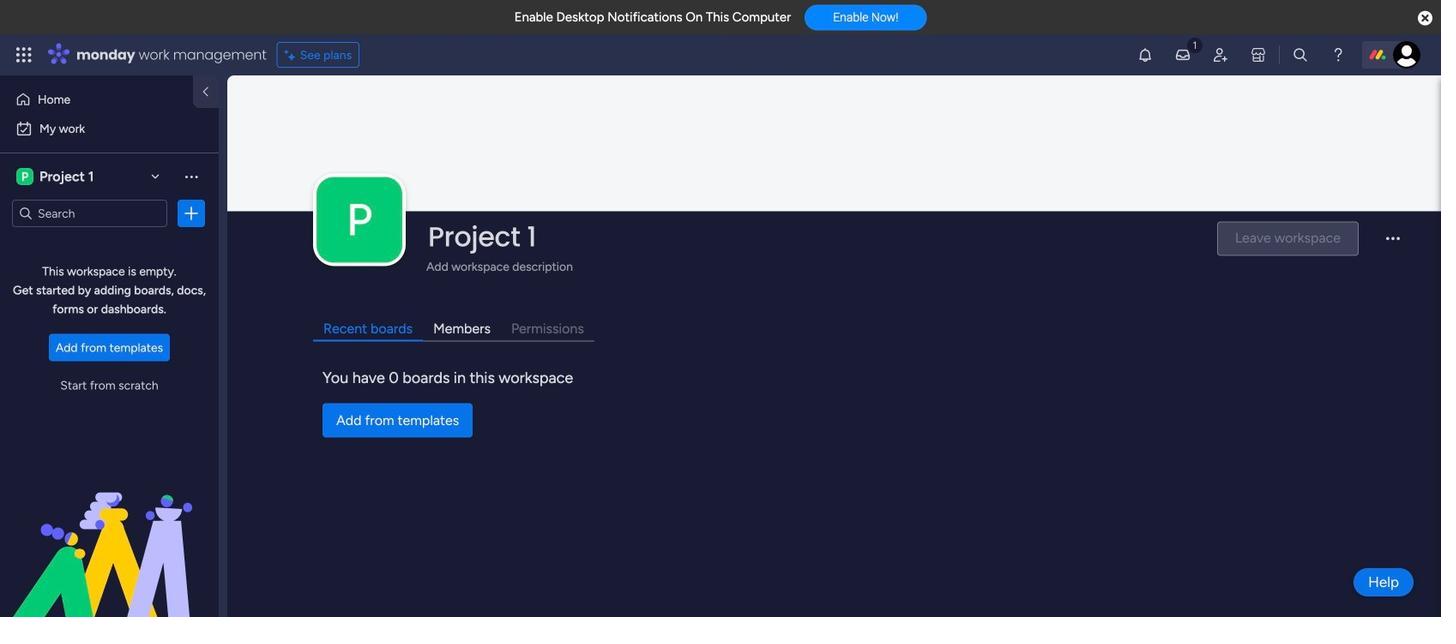 Task type: locate. For each thing, give the bounding box(es) containing it.
1 image
[[1187, 35, 1203, 54]]

option
[[10, 86, 183, 113], [10, 115, 208, 142]]

None field
[[424, 219, 1202, 255]]

workspace selection element
[[16, 166, 96, 187]]

1 horizontal spatial workspace image
[[317, 177, 402, 263]]

option down select product image
[[10, 86, 183, 113]]

john smith image
[[1393, 41, 1420, 69]]

Search in workspace field
[[36, 204, 143, 223]]

update feed image
[[1174, 46, 1191, 63]]

invite members image
[[1212, 46, 1229, 63]]

option up workspace selection element
[[10, 115, 208, 142]]

1 option from the top
[[10, 86, 183, 113]]

1 vertical spatial option
[[10, 115, 208, 142]]

monday marketplace image
[[1250, 46, 1267, 63]]

v2 ellipsis image
[[1386, 238, 1400, 252]]

workspace image
[[16, 167, 33, 186], [317, 177, 402, 263]]

lottie animation image
[[0, 444, 219, 618]]

0 vertical spatial option
[[10, 86, 183, 113]]

notifications image
[[1137, 46, 1154, 63]]



Task type: vqa. For each thing, say whether or not it's contained in the screenshot.
lottie animation image
yes



Task type: describe. For each thing, give the bounding box(es) containing it.
0 horizontal spatial workspace image
[[16, 167, 33, 186]]

see plans image
[[285, 45, 300, 65]]

workspace options image
[[183, 168, 200, 185]]

lottie animation element
[[0, 444, 219, 618]]

select product image
[[15, 46, 33, 63]]

2 option from the top
[[10, 115, 208, 142]]

options image
[[183, 205, 200, 222]]

search everything image
[[1292, 46, 1309, 63]]

dapulse close image
[[1418, 10, 1432, 27]]

help image
[[1330, 46, 1347, 63]]



